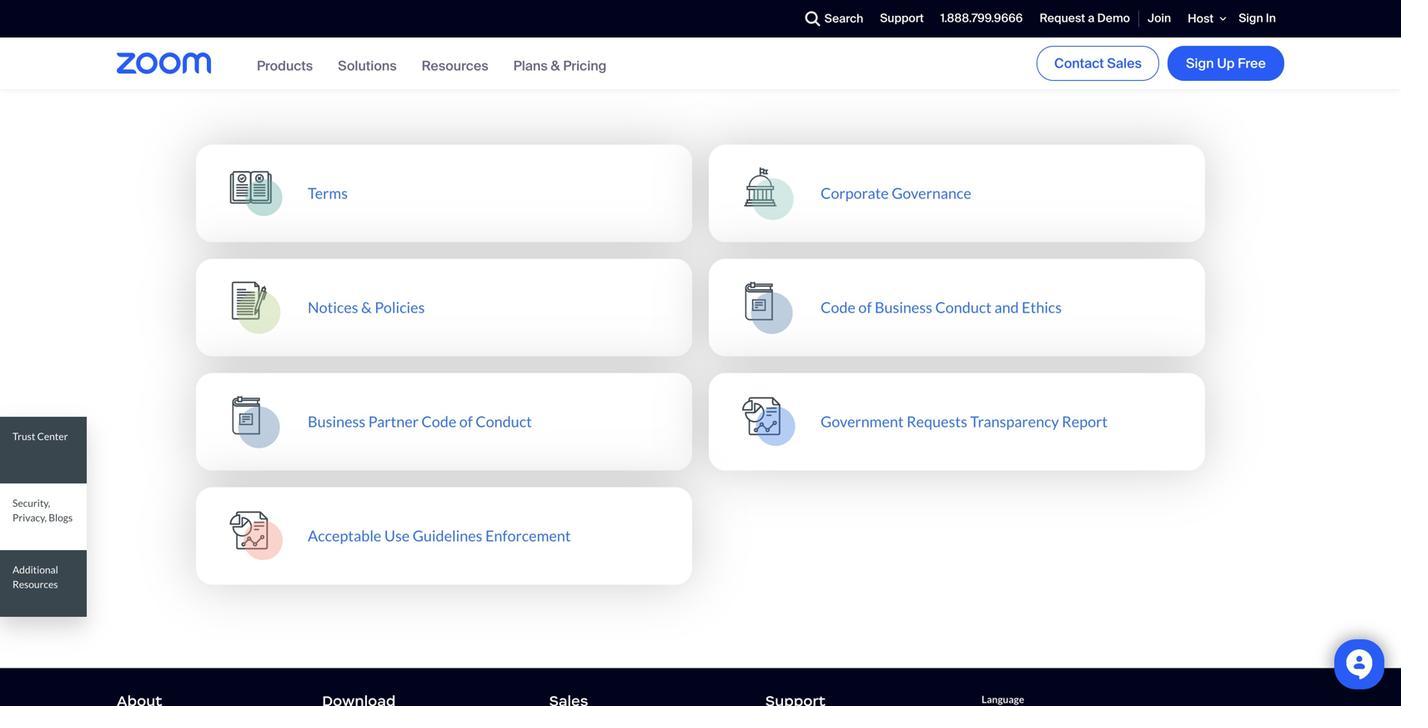 Task type: vqa. For each thing, say whether or not it's contained in the screenshot.
Products button
yes



Task type: locate. For each thing, give the bounding box(es) containing it.
sign up free link
[[1168, 46, 1285, 81]]

contact
[[1055, 54, 1105, 72]]

blogs
[[49, 512, 73, 524]]

free
[[1238, 54, 1266, 72]]

business partner code of conduct link
[[308, 411, 659, 433]]

code of business conduct and ethics link
[[821, 297, 1172, 319]]

0 horizontal spatial resources
[[13, 578, 58, 591]]

requests
[[907, 413, 968, 431]]

resources down the additional
[[13, 578, 58, 591]]

host
[[1188, 11, 1214, 26]]

in
[[1266, 11, 1277, 26]]

&
[[551, 57, 560, 75], [361, 298, 372, 317]]

terms
[[308, 184, 348, 202]]

and
[[995, 298, 1019, 317]]

& left policies
[[361, 298, 372, 317]]

1 vertical spatial code
[[422, 413, 457, 431]]

resources left plans
[[422, 57, 489, 75]]

request a demo link
[[1032, 1, 1139, 37]]

0 vertical spatial conduct
[[936, 298, 992, 317]]

0 horizontal spatial sign
[[1187, 54, 1215, 72]]

0 vertical spatial code
[[821, 298, 856, 317]]

search image
[[806, 11, 821, 26]]

a
[[1088, 11, 1095, 26]]

sign left up
[[1187, 54, 1215, 72]]

1 horizontal spatial code
[[821, 298, 856, 317]]

0 horizontal spatial conduct
[[476, 413, 532, 431]]

conduct inside code of business conduct and ethics link
[[936, 298, 992, 317]]

business
[[875, 298, 933, 317], [308, 413, 366, 431]]

products button
[[257, 57, 313, 75]]

0 vertical spatial of
[[859, 298, 872, 317]]

1 vertical spatial of
[[460, 413, 473, 431]]

& for plans
[[551, 57, 560, 75]]

partner
[[368, 413, 419, 431]]

1 horizontal spatial business
[[875, 298, 933, 317]]

contact sales link
[[1037, 46, 1160, 81]]

code of business conduct and ethics image
[[743, 281, 796, 334], [229, 395, 283, 449]]

0 horizontal spatial business
[[308, 413, 366, 431]]

acceptable
[[308, 527, 382, 545]]

1 horizontal spatial sign
[[1239, 11, 1264, 26]]

1 vertical spatial resources
[[13, 578, 58, 591]]

1 vertical spatial code of business conduct and ethics image
[[229, 395, 283, 449]]

resources
[[422, 57, 489, 75], [13, 578, 58, 591]]

1 vertical spatial business
[[308, 413, 366, 431]]

corporate
[[821, 184, 889, 202]]

sign for sign up free
[[1187, 54, 1215, 72]]

1 horizontal spatial code of business conduct and ethics image
[[743, 281, 796, 334]]

1 vertical spatial conduct
[[476, 413, 532, 431]]

guidelines
[[413, 527, 483, 545]]

request
[[1040, 11, 1086, 26]]

welcome to the zoom legal page image
[[899, 0, 1201, 11]]

additional resources
[[13, 564, 58, 591]]

conduct
[[936, 298, 992, 317], [476, 413, 532, 431]]

support
[[880, 11, 924, 26]]

1 vertical spatial &
[[361, 298, 372, 317]]

notices & policies
[[308, 298, 425, 317]]

products
[[257, 57, 313, 75]]

0 vertical spatial &
[[551, 57, 560, 75]]

plans
[[514, 57, 548, 75]]

0 horizontal spatial code
[[422, 413, 457, 431]]

sign up free
[[1187, 54, 1266, 72]]

1 horizontal spatial &
[[551, 57, 560, 75]]

1 horizontal spatial conduct
[[936, 298, 992, 317]]

0 vertical spatial resources
[[422, 57, 489, 75]]

security,
[[13, 497, 50, 509]]

search
[[825, 11, 864, 26]]

plans & pricing link
[[514, 57, 607, 75]]

& right plans
[[551, 57, 560, 75]]

sales
[[1108, 54, 1142, 72]]

sign left in
[[1239, 11, 1264, 26]]

of
[[859, 298, 872, 317], [460, 413, 473, 431]]

use
[[385, 527, 410, 545]]

code
[[821, 298, 856, 317], [422, 413, 457, 431]]

& for notices
[[361, 298, 372, 317]]

enforcement
[[486, 527, 571, 545]]

sign in
[[1239, 11, 1277, 26]]

code of business conduct and ethics
[[821, 298, 1062, 317]]

additional
[[13, 564, 58, 576]]

ethics
[[1022, 298, 1062, 317]]

heading
[[117, 694, 281, 707], [322, 694, 508, 707], [549, 694, 724, 707], [766, 694, 940, 707]]

0 vertical spatial sign
[[1239, 11, 1264, 26]]

1.888.799.9666
[[941, 11, 1023, 26]]

0 horizontal spatial &
[[361, 298, 372, 317]]

0 vertical spatial code of business conduct and ethics image
[[743, 281, 796, 334]]

0 horizontal spatial code of business conduct and ethics image
[[229, 395, 283, 449]]

resources inside additional resources
[[13, 578, 58, 591]]

trust center link
[[0, 417, 87, 484]]

sign in link
[[1231, 1, 1285, 37]]

1 vertical spatial sign
[[1187, 54, 1215, 72]]

trust center
[[13, 431, 68, 443]]

zoom logo image
[[117, 53, 211, 74]]

join link
[[1140, 1, 1180, 37]]

sign
[[1239, 11, 1264, 26], [1187, 54, 1215, 72]]



Task type: describe. For each thing, give the bounding box(es) containing it.
1 horizontal spatial of
[[859, 298, 872, 317]]

request a demo
[[1040, 11, 1131, 26]]

business partner code of conduct
[[308, 413, 532, 431]]

trust
[[13, 431, 35, 443]]

up
[[1218, 54, 1235, 72]]

solutions button
[[338, 57, 397, 75]]

security, privacy, blogs
[[13, 497, 73, 524]]

code of business conduct and ethics image for code of business conduct and ethics
[[743, 281, 796, 334]]

plans & pricing
[[514, 57, 607, 75]]

code inside code of business conduct and ethics link
[[821, 298, 856, 317]]

acceptable use guidelines enforcement image
[[229, 512, 283, 561]]

notices
[[308, 298, 358, 317]]

transparency
[[971, 413, 1059, 431]]

code of business conduct and ethics image for business partner code of conduct
[[229, 395, 283, 449]]

government requests transparency report image
[[743, 398, 796, 446]]

corporate governance image
[[743, 167, 796, 220]]

3 heading from the left
[[549, 694, 724, 707]]

4 heading from the left
[[766, 694, 940, 707]]

corporate governance
[[821, 184, 972, 202]]

contact sales
[[1055, 54, 1142, 72]]

host button
[[1180, 0, 1231, 37]]

join
[[1148, 11, 1172, 26]]

demo
[[1098, 11, 1131, 26]]

0 horizontal spatial of
[[460, 413, 473, 431]]

sign for sign in
[[1239, 11, 1264, 26]]

pricing
[[563, 57, 607, 75]]

support link
[[872, 1, 933, 37]]

additional resources link
[[0, 551, 87, 617]]

acceptable use guidelines enforcement link
[[308, 526, 659, 547]]

acceptable use guidelines enforcement
[[308, 527, 571, 545]]

code inside business partner code of conduct link
[[422, 413, 457, 431]]

notices & policies image
[[229, 281, 283, 334]]

resources button
[[422, 57, 489, 75]]

1 horizontal spatial resources
[[422, 57, 489, 75]]

2 heading from the left
[[322, 694, 508, 707]]

language
[[982, 694, 1025, 706]]

policies
[[375, 298, 425, 317]]

governance
[[892, 184, 972, 202]]

corporate governance link
[[821, 183, 1172, 204]]

1.888.799.9666 link
[[933, 1, 1032, 37]]

center
[[37, 431, 68, 443]]

terms image
[[229, 170, 283, 216]]

search image
[[806, 11, 821, 26]]

government
[[821, 413, 904, 431]]

security, privacy, blogs link
[[0, 484, 87, 551]]

terms link
[[308, 183, 659, 204]]

conduct inside business partner code of conduct link
[[476, 413, 532, 431]]

report
[[1062, 413, 1108, 431]]

1 heading from the left
[[117, 694, 281, 707]]

notices & policies link
[[308, 297, 659, 319]]

government requests transparency report
[[821, 413, 1108, 431]]

solutions
[[338, 57, 397, 75]]

0 vertical spatial business
[[875, 298, 933, 317]]

privacy,
[[13, 512, 47, 524]]

government requests transparency report link
[[821, 411, 1172, 433]]



